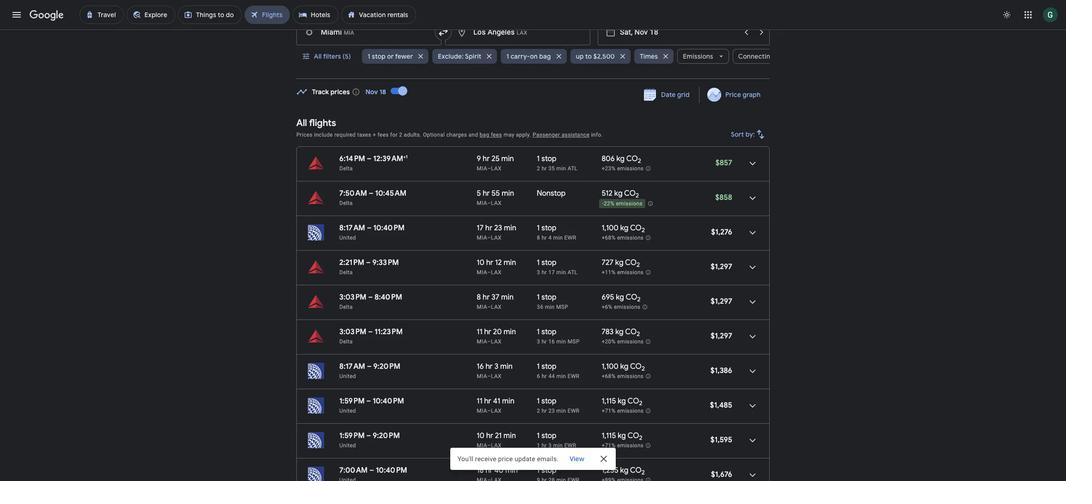 Task type: vqa. For each thing, say whether or not it's contained in the screenshot.


Task type: locate. For each thing, give the bounding box(es) containing it.
1 for 1 stop 36 min msp
[[537, 293, 540, 302]]

11 inside 11 hr 41 min mia – lax
[[477, 397, 483, 406]]

min right 4
[[553, 235, 563, 241]]

8:17 am left 9:20 pm text box
[[339, 363, 365, 372]]

+68% for 17 hr 23 min
[[602, 235, 616, 241]]

8 inside 8 hr 37 min mia – lax
[[477, 293, 481, 302]]

11 inside 11 hr 20 min mia – lax
[[477, 328, 483, 337]]

atl up 'layover (1 of 1) is a 36 min layover at minneapolis–saint paul international airport in minneapolis.' element
[[568, 270, 578, 276]]

co for 16 hr 3 min
[[630, 363, 642, 372]]

hr inside "1 stop 3 hr 16 min msp"
[[542, 339, 547, 345]]

Departure time: 8:17 AM. text field
[[339, 363, 365, 372]]

1 vertical spatial 1,115
[[602, 432, 616, 441]]

1,100 kg co 2 down +20% emissions
[[602, 363, 645, 373]]

ewr
[[564, 235, 576, 241], [568, 374, 580, 380], [568, 408, 580, 415], [564, 443, 576, 449]]

1 vertical spatial 8
[[477, 293, 481, 302]]

8:40 pm
[[375, 293, 402, 302]]

2 +71% emissions from the top
[[602, 443, 644, 450]]

– down total duration 10 hr 12 min. element at bottom
[[487, 270, 491, 276]]

Departure time: 8:17 AM. text field
[[339, 224, 365, 233]]

min down 11 hr 20 min mia – lax
[[500, 363, 513, 372]]

hr
[[483, 154, 490, 164], [542, 166, 547, 172], [483, 189, 490, 198], [485, 224, 492, 233], [542, 235, 547, 241], [486, 258, 493, 268], [542, 270, 547, 276], [483, 293, 490, 302], [484, 328, 491, 337], [542, 339, 547, 345], [486, 363, 493, 372], [542, 374, 547, 380], [484, 397, 491, 406], [542, 408, 547, 415], [486, 432, 493, 441], [542, 443, 547, 449], [486, 467, 493, 476]]

0 vertical spatial 18
[[380, 88, 386, 96]]

bag fees button
[[480, 132, 502, 138]]

– inside 7:50 am – 10:45 am delta
[[369, 189, 373, 198]]

1 inside 1 stop 2 hr 35 min atl
[[537, 154, 540, 164]]

1 vertical spatial 10
[[477, 432, 485, 441]]

1,115 for 11 hr 41 min
[[602, 397, 616, 406]]

1,100 kg co 2
[[602, 224, 645, 235], [602, 363, 645, 373]]

0 vertical spatial departure time: 3:03 pm. text field
[[339, 293, 366, 302]]

lax down 21
[[491, 443, 502, 449]]

2 1297 us dollars text field from the top
[[711, 332, 732, 341]]

9 mia from the top
[[477, 443, 487, 449]]

1,115 for 10 hr 21 min
[[602, 432, 616, 441]]

18 down receive
[[477, 467, 484, 476]]

1 vertical spatial 9:20 pm
[[373, 432, 400, 441]]

1 stop 36 min msp
[[537, 293, 568, 311]]

9:20 pm for 8:17 am
[[373, 363, 400, 372]]

atl for 727
[[568, 270, 578, 276]]

main menu image
[[11, 9, 22, 20]]

lax down the 25
[[491, 166, 502, 172]]

1 stop flight. element for 11 hr 20 min
[[537, 328, 557, 338]]

0 horizontal spatial fees
[[378, 132, 389, 138]]

mia down total duration 8 hr 37 min. element
[[477, 304, 487, 311]]

2 inside 1,235 kg co 2
[[642, 469, 645, 477]]

stop for 1 stop or fewer
[[372, 52, 386, 61]]

1 10 from the top
[[477, 258, 485, 268]]

2 8:17 am from the top
[[339, 363, 365, 372]]

mia for 11 hr 20 min
[[477, 339, 487, 345]]

– right 7:50 am
[[369, 189, 373, 198]]

Arrival time: 8:40 PM. text field
[[375, 293, 402, 302]]

min inside 5 hr 55 min mia – lax
[[502, 189, 514, 198]]

co for 8 hr 37 min
[[626, 293, 637, 302]]

0 vertical spatial 1,100 kg co 2
[[602, 224, 645, 235]]

united down leaves miami international airport at 1:59 pm on saturday, november 18 and arrives at los angeles international airport at 10:40 pm on saturday, november 18. element
[[339, 408, 356, 415]]

hr left 20
[[484, 328, 491, 337]]

mia inside 11 hr 41 min mia – lax
[[477, 408, 487, 415]]

512 kg co 2
[[602, 189, 639, 200]]

+68% emissions
[[602, 235, 644, 241], [602, 374, 644, 380]]

lax inside 11 hr 41 min mia – lax
[[491, 408, 502, 415]]

1 mia from the top
[[477, 166, 487, 172]]

1 departure time: 1:59 pm. text field from the top
[[339, 397, 365, 406]]

11 hr 41 min mia – lax
[[477, 397, 515, 415]]

all inside main content
[[296, 117, 307, 129]]

1297 US dollars text field
[[711, 297, 732, 307], [711, 332, 732, 341]]

lax inside 10 hr 12 min mia – lax
[[491, 270, 502, 276]]

hr inside 1 stop 3 hr 17 min atl
[[542, 270, 547, 276]]

1 vertical spatial +71% emissions
[[602, 443, 644, 450]]

1 +68% from the top
[[602, 235, 616, 241]]

2 for 10 hr 12 min
[[637, 261, 640, 269]]

2 atl from the top
[[568, 270, 578, 276]]

mia down the total duration 17 hr 23 min. element
[[477, 235, 487, 241]]

4 lax from the top
[[491, 270, 502, 276]]

1 stop flight. element up 4
[[537, 224, 557, 234]]

Arrival time: 12:39 AM on  Sunday, November 19. text field
[[373, 154, 408, 164]]

– inside 5 hr 55 min mia – lax
[[487, 200, 491, 207]]

2 delta from the top
[[339, 200, 353, 207]]

hr right 9
[[483, 154, 490, 164]]

0 vertical spatial 1,100
[[602, 224, 619, 233]]

$1,297
[[711, 263, 732, 272], [711, 297, 732, 307], [711, 332, 732, 341]]

min inside 10 hr 12 min mia – lax
[[504, 258, 516, 268]]

mia for 10 hr 12 min
[[477, 270, 487, 276]]

kg for 17 hr 23 min
[[620, 224, 629, 233]]

– inside 8 hr 37 min mia – lax
[[487, 304, 491, 311]]

4 united from the top
[[339, 443, 356, 449]]

1:59 pm
[[339, 397, 365, 406], [339, 432, 365, 441]]

1 horizontal spatial 16
[[548, 339, 555, 345]]

1 1:59 pm from the top
[[339, 397, 365, 406]]

stop up layover (1 of 1) is a 2 hr 23 min layover at newark liberty international airport in newark. element
[[542, 397, 557, 406]]

2 departure time: 1:59 pm. text field from the top
[[339, 432, 365, 441]]

1 horizontal spatial all
[[314, 52, 322, 61]]

1 vertical spatial msp
[[568, 339, 580, 345]]

date grid button
[[637, 86, 697, 103]]

layover (1 of 1) is a 6 hr 44 min layover at newark liberty international airport in newark. element
[[537, 373, 597, 381]]

3 up emails. on the bottom of the page
[[548, 443, 552, 449]]

1 vertical spatial 3:03 pm
[[339, 328, 366, 337]]

5 lax from the top
[[491, 304, 502, 311]]

2 +68% emissions from the top
[[602, 374, 644, 380]]

$1,297 left 'flight details. leaves miami international airport at 2:21 pm on saturday, november 18 and arrives at los angeles international airport at 9:33 pm on saturday, november 18.' icon
[[711, 263, 732, 272]]

– right 7:00 am
[[370, 467, 374, 476]]

8 lax from the top
[[491, 408, 502, 415]]

0 horizontal spatial 23
[[494, 224, 502, 233]]

8 left 37
[[477, 293, 481, 302]]

min right 36
[[545, 304, 555, 311]]

3 1 stop flight. element from the top
[[537, 258, 557, 269]]

lax down 20
[[491, 339, 502, 345]]

1,100 for 16 hr 3 min
[[602, 363, 619, 372]]

1 stop flight. element for 17 hr 23 min
[[537, 224, 557, 234]]

1 right the 12:39 am
[[406, 154, 408, 160]]

8:17 am
[[339, 224, 365, 233], [339, 363, 365, 372]]

change appearance image
[[996, 4, 1018, 26]]

1 for 1 stop 3 hr 17 min atl
[[537, 258, 540, 268]]

9 lax from the top
[[491, 443, 502, 449]]

min inside 1 stop 8 hr 4 min ewr
[[553, 235, 563, 241]]

1,115
[[602, 397, 616, 406], [602, 432, 616, 441]]

9:20 pm down 1:59 pm – 10:40 pm united
[[373, 432, 400, 441]]

1 horizontal spatial 17
[[548, 270, 555, 276]]

kg for 10 hr 21 min
[[618, 432, 626, 441]]

1 1,115 from the top
[[602, 397, 616, 406]]

– down 'total duration 11 hr 41 min.' element
[[487, 408, 491, 415]]

2 vertical spatial 10:40 pm
[[376, 467, 407, 476]]

$1,676
[[711, 471, 732, 480]]

1 +71% from the top
[[602, 408, 616, 415]]

total duration 10 hr 12 min. element
[[477, 258, 537, 269]]

0 vertical spatial 8
[[537, 235, 540, 241]]

hr inside 1 stop 8 hr 4 min ewr
[[542, 235, 547, 241]]

1 vertical spatial departure time: 3:03 pm. text field
[[339, 328, 366, 337]]

23 inside 1 stop 2 hr 23 min ewr
[[548, 408, 555, 415]]

1 up 36
[[537, 293, 540, 302]]

8:17 am inside 8:17 am – 9:20 pm united
[[339, 363, 365, 372]]

co inside 512 kg co 2
[[624, 189, 636, 198]]

mia for 5 hr 55 min
[[477, 200, 487, 207]]

10
[[477, 258, 485, 268], [477, 432, 485, 441]]

1 vertical spatial 8:17 am
[[339, 363, 365, 372]]

1 vertical spatial 1,100 kg co 2
[[602, 363, 645, 373]]

0 vertical spatial 1:59 pm
[[339, 397, 365, 406]]

2 3:03 pm from the top
[[339, 328, 366, 337]]

0 vertical spatial +71%
[[602, 408, 616, 415]]

you'll
[[458, 456, 474, 463]]

1276 US dollars text field
[[711, 228, 732, 237]]

16 up the 1 stop 6 hr 44 min ewr
[[548, 339, 555, 345]]

united inside 1:59 pm – 10:40 pm united
[[339, 408, 356, 415]]

hr inside 8 hr 37 min mia – lax
[[483, 293, 490, 302]]

10:40 pm for 1:59 pm – 10:40 pm united
[[373, 397, 404, 406]]

0 vertical spatial 17
[[477, 224, 484, 233]]

0 vertical spatial arrival time: 10:40 pm. text field
[[373, 397, 404, 406]]

mia inside 10 hr 12 min mia – lax
[[477, 270, 487, 276]]

angeles
[[488, 28, 515, 37]]

4 1 stop flight. element from the top
[[537, 293, 557, 304]]

nonstop flight. element
[[537, 189, 566, 200]]

0 horizontal spatial bag
[[480, 132, 489, 138]]

1 1,115 kg co 2 from the top
[[602, 397, 643, 408]]

min inside the 1 stop 6 hr 44 min ewr
[[557, 374, 566, 380]]

total duration 10 hr 21 min. element
[[477, 432, 537, 443]]

lax for 12
[[491, 270, 502, 276]]

kg inside 1,235 kg co 2
[[620, 467, 629, 476]]

9:20 pm inside 1:59 pm – 9:20 pm united
[[373, 432, 400, 441]]

1 left carry-
[[506, 52, 509, 61]]

min inside 1 stop 2 hr 35 min atl
[[557, 166, 566, 172]]

receive
[[475, 456, 497, 463]]

delta down 7:50 am text box
[[339, 200, 353, 207]]

1 1 stop flight. element from the top
[[537, 154, 557, 165]]

co for 18 hr 40 min
[[630, 467, 642, 476]]

stop up layover (1 of 1) is a 3 hr 16 min layover at minneapolis–saint paul international airport in minneapolis. 'element'
[[542, 328, 557, 337]]

layover (1 of 1) is a 3 hr 16 min layover at minneapolis–saint paul international airport in minneapolis. element
[[537, 338, 597, 346]]

0 vertical spatial 10:40 pm
[[373, 224, 405, 233]]

emissions for 8 hr 37 min
[[614, 304, 641, 311]]

stop inside 1 stop 8 hr 4 min ewr
[[542, 224, 557, 233]]

lax inside 10 hr 21 min mia – lax
[[491, 443, 502, 449]]

arrival time: 10:40 pm. text field for 7:00 am
[[376, 467, 407, 476]]

+ down adults.
[[403, 154, 406, 160]]

kg for 11 hr 41 min
[[618, 397, 626, 406]]

1 1,100 from the top
[[602, 224, 619, 233]]

and
[[469, 132, 478, 138]]

1 atl from the top
[[568, 166, 578, 172]]

2 mia from the top
[[477, 200, 487, 207]]

total duration 11 hr 41 min. element
[[477, 397, 537, 408]]

0 vertical spatial 8:17 am
[[339, 224, 365, 233]]

all flights main content
[[296, 80, 770, 482]]

1297 US dollars text field
[[711, 263, 732, 272]]

0 horizontal spatial +
[[373, 132, 376, 138]]

emissions
[[683, 52, 713, 61]]

lax down total duration 16 hr 3 min. element
[[491, 374, 502, 380]]

flight details. leaves miami international airport at 8:17 am on saturday, november 18 and arrives at los angeles international airport at 9:20 pm on saturday, november 18. image
[[742, 361, 764, 383]]

1 vertical spatial all
[[296, 117, 307, 129]]

– right 6:14 pm
[[367, 154, 372, 164]]

1 stop flight. element for 18 hr 40 min
[[537, 467, 557, 477]]

8:17 am up departure time: 2:21 pm. text box
[[339, 224, 365, 233]]

20
[[493, 328, 502, 337]]

min up emails. on the bottom of the page
[[553, 443, 563, 449]]

1 horizontal spatial bag
[[539, 52, 551, 61]]

stop for 1 stop 2 hr 23 min ewr
[[542, 397, 557, 406]]

2 1 stop flight. element from the top
[[537, 224, 557, 234]]

Departure time: 3:03 PM. text field
[[339, 293, 366, 302], [339, 328, 366, 337]]

– right 8:17 am text box
[[367, 363, 372, 372]]

total duration 11 hr 20 min. element
[[477, 328, 537, 338]]

0 vertical spatial 1297 us dollars text field
[[711, 297, 732, 307]]

3 delta from the top
[[339, 270, 353, 276]]

bag inside 'all flights' main content
[[480, 132, 489, 138]]

1 vertical spatial 10:40 pm
[[373, 397, 404, 406]]

1 stop flight. element down emails. on the bottom of the page
[[537, 467, 557, 477]]

+71% emissions for $1,595
[[602, 443, 644, 450]]

ewr for 17 hr 23 min
[[564, 235, 576, 241]]

ewr inside 1 stop 2 hr 23 min ewr
[[568, 408, 580, 415]]

stop inside 1 stop 1 hr 3 min ewr
[[542, 432, 557, 441]]

3 lax from the top
[[491, 235, 502, 241]]

lax inside 16 hr 3 min mia – lax
[[491, 374, 502, 380]]

11:23 pm
[[375, 328, 403, 337]]

msp up the 1 stop 6 hr 44 min ewr
[[568, 339, 580, 345]]

1 11 from the top
[[477, 328, 483, 337]]

hr left "40"
[[486, 467, 493, 476]]

0 horizontal spatial 16
[[477, 363, 484, 372]]

kg inside 806 kg co 2
[[617, 154, 625, 164]]

ewr right 4
[[564, 235, 576, 241]]

2 +71% from the top
[[602, 443, 616, 450]]

0 vertical spatial 23
[[494, 224, 502, 233]]

1 stop
[[537, 467, 557, 476]]

1 stop flight. element for 11 hr 41 min
[[537, 397, 557, 408]]

1297 us dollars text field left flight details. leaves miami international airport at 3:03 pm on saturday, november 18 and arrives at los angeles international airport at 11:23 pm on saturday, november 18. image
[[711, 332, 732, 341]]

10 left 21
[[477, 432, 485, 441]]

+71% for 10 hr 21 min
[[602, 443, 616, 450]]

kg inside 727 kg co 2
[[615, 258, 624, 268]]

1 horizontal spatial +
[[403, 154, 406, 160]]

9:20 pm for 1:59 pm
[[373, 432, 400, 441]]

3 down 'total duration 11 hr 20 min.' element
[[537, 339, 540, 345]]

1 stop or fewer button
[[362, 45, 429, 68]]

ewr inside 1 stop 1 hr 3 min ewr
[[564, 443, 576, 449]]

5 mia from the top
[[477, 304, 487, 311]]

+68% emissions up 727 kg co 2
[[602, 235, 644, 241]]

departure time: 3:03 pm. text field up 8:17 am text box
[[339, 328, 366, 337]]

hr inside 1 stop 2 hr 35 min atl
[[542, 166, 547, 172]]

all filters (5) button
[[296, 45, 358, 68]]

lax down 37
[[491, 304, 502, 311]]

5
[[477, 189, 481, 198]]

emissions for 10 hr 12 min
[[617, 270, 644, 276]]

mia inside 5 hr 55 min mia – lax
[[477, 200, 487, 207]]

kg inside 695 kg co 2
[[616, 293, 624, 302]]

$1,595
[[711, 436, 732, 445]]

0 vertical spatial msp
[[556, 304, 568, 311]]

17 hr 23 min mia – lax
[[477, 224, 516, 241]]

2 departure time: 3:03 pm. text field from the top
[[339, 328, 366, 337]]

1 stop flight. element up emails. on the bottom of the page
[[537, 432, 557, 443]]

1 $1,297 from the top
[[711, 263, 732, 272]]

min inside "1 stop 3 hr 16 min msp"
[[557, 339, 566, 345]]

delta for 11:23 pm
[[339, 339, 353, 345]]

1 vertical spatial +68% emissions
[[602, 374, 644, 380]]

1 3:03 pm from the top
[[339, 293, 366, 302]]

6 lax from the top
[[491, 339, 502, 345]]

all for all flights
[[296, 117, 307, 129]]

23 inside 17 hr 23 min mia – lax
[[494, 224, 502, 233]]

2 1,100 kg co 2 from the top
[[602, 363, 645, 373]]

37
[[492, 293, 500, 302]]

total duration 16 hr 3 min. element
[[477, 363, 537, 373]]

1 horizontal spatial 8
[[537, 235, 540, 241]]

leaves miami international airport at 2:21 pm on saturday, november 18 and arrives at los angeles international airport at 9:33 pm on saturday, november 18. element
[[339, 258, 399, 268]]

1:59 pm inside 1:59 pm – 9:20 pm united
[[339, 432, 365, 441]]

view
[[570, 455, 585, 464]]

6:14 pm – 12:39 am + 1
[[339, 154, 408, 164]]

layover (1 of 1) is a 2 hr 35 min layover at hartsfield-jackson atlanta international airport in atlanta. element
[[537, 165, 597, 172]]

united down departure time: 8:17 am. text box
[[339, 235, 356, 241]]

6 1 stop flight. element from the top
[[537, 363, 557, 373]]

1 1,100 kg co 2 from the top
[[602, 224, 645, 235]]

mia for 17 hr 23 min
[[477, 235, 487, 241]]

5 1 stop flight. element from the top
[[537, 328, 557, 338]]

lax inside '9 hr 25 min mia – lax'
[[491, 166, 502, 172]]

connecting airports
[[738, 52, 800, 61]]

1 stop or fewer
[[368, 52, 413, 61]]

– down total duration 9 hr 25 min. element
[[487, 166, 491, 172]]

0 vertical spatial 16
[[548, 339, 555, 345]]

10 for 10 hr 12 min
[[477, 258, 485, 268]]

lax inside 11 hr 20 min mia – lax
[[491, 339, 502, 345]]

mia
[[477, 166, 487, 172], [477, 200, 487, 207], [477, 235, 487, 241], [477, 270, 487, 276], [477, 304, 487, 311], [477, 339, 487, 345], [477, 374, 487, 380], [477, 408, 487, 415], [477, 443, 487, 449]]

3:03 pm
[[339, 293, 366, 302], [339, 328, 366, 337]]

1 stop flight. element
[[537, 154, 557, 165], [537, 224, 557, 234], [537, 258, 557, 269], [537, 293, 557, 304], [537, 328, 557, 338], [537, 363, 557, 373], [537, 397, 557, 408], [537, 432, 557, 443], [537, 467, 557, 477]]

bag inside popup button
[[539, 52, 551, 61]]

+20%
[[602, 339, 616, 345]]

1 lax from the top
[[491, 166, 502, 172]]

17 inside 17 hr 23 min mia – lax
[[477, 224, 484, 233]]

arrival time: 10:40 pm. text field down 9:20 pm text box
[[373, 397, 404, 406]]

8 mia from the top
[[477, 408, 487, 415]]

+71% up 1,235
[[602, 443, 616, 450]]

mia inside 17 hr 23 min mia – lax
[[477, 235, 487, 241]]

bag right the "and" on the left of the page
[[480, 132, 489, 138]]

leaves miami international airport at 3:03 pm on saturday, november 18 and arrives at los angeles international airport at 8:40 pm on saturday, november 18. element
[[339, 293, 402, 302]]

+71% emissions
[[602, 408, 644, 415], [602, 443, 644, 450]]

co for 9 hr 25 min
[[626, 154, 638, 164]]

Los Angeles text field
[[445, 19, 590, 45]]

2 1,115 from the top
[[602, 432, 616, 441]]

leaves miami international airport at 7:50 am on saturday, november 18 and arrives at los angeles international airport at 10:45 am on saturday, november 18. element
[[339, 189, 407, 198]]

mia for 8 hr 37 min
[[477, 304, 487, 311]]

co inside 783 kg co 2
[[625, 328, 637, 337]]

10:40 pm down arrival time: 9:20 pm. text box
[[376, 467, 407, 476]]

mia for 11 hr 41 min
[[477, 408, 487, 415]]

lax for 25
[[491, 166, 502, 172]]

2 for 9 hr 25 min
[[638, 157, 641, 165]]

stop for 1 stop
[[542, 467, 557, 476]]

emails.
[[537, 456, 559, 463]]

1 horizontal spatial 23
[[548, 408, 555, 415]]

2 inside 1 stop 2 hr 23 min ewr
[[537, 408, 540, 415]]

0 horizontal spatial 17
[[477, 224, 484, 233]]

1,235 kg co 2
[[602, 467, 645, 477]]

kg for 10 hr 12 min
[[615, 258, 624, 268]]

graph
[[743, 91, 761, 99]]

leaves miami international airport at 7:00 am on saturday, november 18 and arrives at los angeles international airport at 10:40 pm on saturday, november 18. element
[[339, 467, 407, 476]]

10 left the 12
[[477, 258, 485, 268]]

ewr up 1 stop 1 hr 3 min ewr
[[568, 408, 580, 415]]

arrival time: 10:40 pm. text field down arrival time: 9:20 pm. text box
[[376, 467, 407, 476]]

1 inside 1 stop 3 hr 17 min atl
[[537, 258, 540, 268]]

1 vertical spatial 1297 us dollars text field
[[711, 332, 732, 341]]

1,115 kg co 2 for $1,595
[[602, 432, 643, 443]]

1 +71% emissions from the top
[[602, 408, 644, 415]]

hr up emails. on the bottom of the page
[[542, 443, 547, 449]]

min up 1 stop 1 hr 3 min ewr
[[557, 408, 566, 415]]

9 1 stop flight. element from the top
[[537, 467, 557, 477]]

2 1:59 pm from the top
[[339, 432, 365, 441]]

stop inside 1 stop 2 hr 35 min atl
[[542, 154, 557, 164]]

1 vertical spatial arrival time: 10:40 pm. text field
[[376, 467, 407, 476]]

kg for 16 hr 3 min
[[620, 363, 629, 372]]

– inside 16 hr 3 min mia – lax
[[487, 374, 491, 380]]

$2,500
[[593, 52, 615, 61]]

kg
[[617, 154, 625, 164], [614, 189, 623, 198], [620, 224, 629, 233], [615, 258, 624, 268], [616, 293, 624, 302], [615, 328, 624, 337], [620, 363, 629, 372], [618, 397, 626, 406], [618, 432, 626, 441], [620, 467, 629, 476]]

+23%
[[602, 166, 616, 172]]

1 vertical spatial departure time: 1:59 pm. text field
[[339, 432, 365, 441]]

0 vertical spatial $1,297
[[711, 263, 732, 272]]

atl inside 1 stop 2 hr 35 min atl
[[568, 166, 578, 172]]

flight details. leaves miami international airport at 3:03 pm on saturday, november 18 and arrives at los angeles international airport at 11:23 pm on saturday, november 18. image
[[742, 326, 764, 348]]

0 vertical spatial +68% emissions
[[602, 235, 644, 241]]

co inside 695 kg co 2
[[626, 293, 637, 302]]

3 mia from the top
[[477, 235, 487, 241]]

2 inside 695 kg co 2
[[637, 296, 641, 304]]

1 inside the 1 stop 6 hr 44 min ewr
[[537, 363, 540, 372]]

1,100 for 17 hr 23 min
[[602, 224, 619, 233]]

1 vertical spatial 23
[[548, 408, 555, 415]]

1 1297 us dollars text field from the top
[[711, 297, 732, 307]]

kg for 9 hr 25 min
[[617, 154, 625, 164]]

18
[[380, 88, 386, 96], [477, 467, 484, 476]]

8:17 am inside 8:17 am – 10:40 pm united
[[339, 224, 365, 233]]

5 delta from the top
[[339, 339, 353, 345]]

atl inside 1 stop 3 hr 17 min atl
[[568, 270, 578, 276]]

8:17 am for 10:40 pm
[[339, 224, 365, 233]]

co inside 727 kg co 2
[[625, 258, 637, 268]]

1 vertical spatial 1:59 pm
[[339, 432, 365, 441]]

– down 'total duration 11 hr 20 min.' element
[[487, 339, 491, 345]]

1 horizontal spatial fees
[[491, 132, 502, 138]]

0 vertical spatial bag
[[539, 52, 551, 61]]

1:59 pm – 10:40 pm united
[[339, 397, 404, 415]]

hr inside 11 hr 20 min mia – lax
[[484, 328, 491, 337]]

1 +68% emissions from the top
[[602, 235, 644, 241]]

0 horizontal spatial all
[[296, 117, 307, 129]]

united for 10 hr 21 min
[[339, 443, 356, 449]]

1 horizontal spatial 18
[[477, 467, 484, 476]]

0 vertical spatial 9:20 pm
[[373, 363, 400, 372]]

prices include required taxes + fees for 2 adults. optional charges and bag fees may apply. passenger assistance
[[296, 132, 590, 138]]

+23% emissions
[[602, 166, 644, 172]]

lax down the 12
[[491, 270, 502, 276]]

1 vertical spatial 16
[[477, 363, 484, 372]]

8 1 stop flight. element from the top
[[537, 432, 557, 443]]

3 united from the top
[[339, 408, 356, 415]]

mia up receive
[[477, 443, 487, 449]]

0 horizontal spatial 18
[[380, 88, 386, 96]]

1 inside 1 stop 2 hr 23 min ewr
[[537, 397, 540, 406]]

None search field
[[296, 0, 816, 79]]

min inside 1 stop 3 hr 17 min atl
[[557, 270, 566, 276]]

stop up 35
[[542, 154, 557, 164]]

+11% emissions
[[602, 270, 644, 276]]

0 vertical spatial all
[[314, 52, 322, 61]]

$1,297 left flight details. leaves miami international airport at 3:03 pm on saturday, november 18 and arrives at los angeles international airport at 11:23 pm on saturday, november 18. image
[[711, 332, 732, 341]]

delta inside 3:03 pm – 8:40 pm delta
[[339, 304, 353, 311]]

delta inside 3:03 pm – 11:23 pm delta
[[339, 339, 353, 345]]

+ right taxes
[[373, 132, 376, 138]]

1 vertical spatial bag
[[480, 132, 489, 138]]

Arrival time: 10:40 PM. text field
[[373, 397, 404, 406], [376, 467, 407, 476]]

9:33 pm
[[373, 258, 399, 268]]

2 1,115 kg co 2 from the top
[[602, 432, 643, 443]]

departure time: 1:59 pm. text field for 9:20 pm
[[339, 432, 365, 441]]

min right 41
[[502, 397, 515, 406]]

2 inside "popup button"
[[373, 4, 377, 11]]

swap origin and destination. image
[[438, 27, 449, 38]]

departure time: 1:59 pm. text field for 10:40 pm
[[339, 397, 365, 406]]

delta for 8:40 pm
[[339, 304, 353, 311]]

7 mia from the top
[[477, 374, 487, 380]]

Arrival time: 10:45 AM. text field
[[375, 189, 407, 198]]

– down 8:17 am – 9:20 pm united
[[366, 397, 371, 406]]

stop inside popup button
[[372, 52, 386, 61]]

35
[[548, 166, 555, 172]]

fees left for
[[378, 132, 389, 138]]

stop up 36
[[542, 293, 557, 302]]

11 left 41
[[477, 397, 483, 406]]

1 vertical spatial atl
[[568, 270, 578, 276]]

mia down 'total duration 11 hr 41 min.' element
[[477, 408, 487, 415]]

mia for 10 hr 21 min
[[477, 443, 487, 449]]

2 lax from the top
[[491, 200, 502, 207]]

3:03 pm inside 3:03 pm – 8:40 pm delta
[[339, 293, 366, 302]]

0 vertical spatial 10
[[477, 258, 485, 268]]

1,100 kg co 2 down -22% emissions
[[602, 224, 645, 235]]

1 vertical spatial 1,115 kg co 2
[[602, 432, 643, 443]]

Departure time: 7:00 AM. text field
[[339, 467, 368, 476]]

7 lax from the top
[[491, 374, 502, 380]]

1 left or
[[368, 52, 370, 61]]

2 for 5 hr 55 min
[[636, 192, 639, 200]]

0 vertical spatial +68%
[[602, 235, 616, 241]]

1:59 pm for 10:40 pm
[[339, 397, 365, 406]]

10:40 pm inside 1:59 pm – 10:40 pm united
[[373, 397, 404, 406]]

united inside 8:17 am – 9:20 pm united
[[339, 374, 356, 380]]

flight details. leaves miami international airport at 7:50 am on saturday, november 18 and arrives at los angeles international airport at 10:45 am on saturday, november 18. image
[[742, 187, 764, 209]]

10:40 pm down 9:20 pm text box
[[373, 397, 404, 406]]

17 inside 1 stop 3 hr 17 min atl
[[548, 270, 555, 276]]

1 vertical spatial 17
[[548, 270, 555, 276]]

1 vertical spatial +
[[403, 154, 406, 160]]

0 vertical spatial 1,115
[[602, 397, 616, 406]]

0 vertical spatial +71% emissions
[[602, 408, 644, 415]]

min right the 55
[[502, 189, 514, 198]]

2 united from the top
[[339, 374, 356, 380]]

ewr for 10 hr 21 min
[[564, 443, 576, 449]]

min up 1 stop 36 min msp
[[557, 270, 566, 276]]

0 vertical spatial 11
[[477, 328, 483, 337]]

1,115 kg co 2 for $1,485
[[602, 397, 643, 408]]

$1,276
[[711, 228, 732, 237]]

delta
[[339, 166, 353, 172], [339, 200, 353, 207], [339, 270, 353, 276], [339, 304, 353, 311], [339, 339, 353, 345]]

3 $1,297 from the top
[[711, 332, 732, 341]]

hr inside '9 hr 25 min mia – lax'
[[483, 154, 490, 164]]

flight details. leaves miami international airport at 1:59 pm on saturday, november 18 and arrives at los angeles international airport at 10:40 pm on saturday, november 18. image
[[742, 395, 764, 418]]

– right departure time: 8:17 am. text box
[[367, 224, 372, 233]]

leaves miami international airport at 6:14 pm on saturday, november 18 and arrives at los angeles international airport at 12:39 am on sunday, november 19. element
[[339, 154, 408, 164]]

+ inside the 6:14 pm – 12:39 am + 1
[[403, 154, 406, 160]]

0 vertical spatial atl
[[568, 166, 578, 172]]

2 11 from the top
[[477, 397, 483, 406]]

atl for 806
[[568, 166, 578, 172]]

0 horizontal spatial 8
[[477, 293, 481, 302]]

1 down 36
[[537, 328, 540, 337]]

55
[[492, 189, 500, 198]]

2 1,100 from the top
[[602, 363, 619, 372]]

1 vertical spatial +68%
[[602, 374, 616, 380]]

2 vertical spatial $1,297
[[711, 332, 732, 341]]

fees
[[378, 132, 389, 138], [491, 132, 502, 138]]

connecting airports button
[[733, 45, 816, 68]]

stop for 1 stop 8 hr 4 min ewr
[[542, 224, 557, 233]]

4
[[548, 235, 552, 241]]

hr up 1 stop 1 hr 3 min ewr
[[542, 408, 547, 415]]

total duration 5 hr 55 min. element
[[477, 189, 537, 200]]

858 US dollars text field
[[715, 193, 732, 203]]

taxes
[[357, 132, 371, 138]]

0 vertical spatial 1,115 kg co 2
[[602, 397, 643, 408]]

all
[[314, 52, 322, 61], [296, 117, 307, 129]]

7 1 stop flight. element from the top
[[537, 397, 557, 408]]

1 vertical spatial 1,100
[[602, 363, 619, 372]]

airports
[[776, 52, 800, 61]]

1 stop flight. element up 35
[[537, 154, 557, 165]]

mia for 16 hr 3 min
[[477, 374, 487, 380]]

exclude: spirit button
[[432, 45, 497, 68]]

los angeles
[[473, 28, 515, 37]]

$857
[[716, 159, 732, 168]]

1297 us dollars text field left flight details. leaves miami international airport at 3:03 pm on saturday, november 18 and arrives at los angeles international airport at 8:40 pm on saturday, november 18. "image"
[[711, 297, 732, 307]]

4 delta from the top
[[339, 304, 353, 311]]

6 mia from the top
[[477, 339, 487, 345]]

2 inside 783 kg co 2
[[637, 331, 640, 339]]

hr left 37
[[483, 293, 490, 302]]

1,235
[[602, 467, 619, 476]]

2 10 from the top
[[477, 432, 485, 441]]

17 up 1 stop 36 min msp
[[548, 270, 555, 276]]

1 for 1 stop
[[537, 467, 540, 476]]

11 left 20
[[477, 328, 483, 337]]

+68% emissions down +20% emissions
[[602, 374, 644, 380]]

1 up view status
[[537, 432, 540, 441]]

delta down 6:14 pm
[[339, 166, 353, 172]]

4 mia from the top
[[477, 270, 487, 276]]

727 kg co 2
[[602, 258, 640, 269]]

1 vertical spatial +71%
[[602, 443, 616, 450]]

0 vertical spatial departure time: 1:59 pm. text field
[[339, 397, 365, 406]]

mia inside '9 hr 25 min mia – lax'
[[477, 166, 487, 172]]

10 for 10 hr 21 min
[[477, 432, 485, 441]]

2 for 8 hr 37 min
[[637, 296, 641, 304]]

1 down emails. on the bottom of the page
[[537, 467, 540, 476]]

all left filters
[[314, 52, 322, 61]]

hr right 6
[[542, 374, 547, 380]]

1 vertical spatial $1,297
[[711, 297, 732, 307]]

2 +68% from the top
[[602, 374, 616, 380]]

kg for 18 hr 40 min
[[620, 467, 629, 476]]

1 vertical spatial 11
[[477, 397, 483, 406]]

fees left may
[[491, 132, 502, 138]]

$1,297 left flight details. leaves miami international airport at 3:03 pm on saturday, november 18 and arrives at los angeles international airport at 8:40 pm on saturday, november 18. "image"
[[711, 297, 732, 307]]

2 $1,297 from the top
[[711, 297, 732, 307]]

hr inside 10 hr 21 min mia – lax
[[486, 432, 493, 441]]

min up the 1 stop 6 hr 44 min ewr
[[557, 339, 566, 345]]

1,115 kg co 2
[[602, 397, 643, 408], [602, 432, 643, 443]]

1,100 down "+20%"
[[602, 363, 619, 372]]

lax for 21
[[491, 443, 502, 449]]

min right 37
[[501, 293, 514, 302]]

2 for 11 hr 41 min
[[639, 400, 643, 408]]

10 inside 10 hr 12 min mia – lax
[[477, 258, 485, 268]]

Departure time: 1:59 PM. text field
[[339, 397, 365, 406], [339, 432, 365, 441]]

flight details. leaves miami international airport at 3:03 pm on saturday, november 18 and arrives at los angeles international airport at 8:40 pm on saturday, november 18. image
[[742, 291, 764, 314]]

passenger
[[533, 132, 560, 138]]

– right 2:21 pm
[[366, 258, 371, 268]]

None text field
[[296, 19, 442, 45]]

stop down emails. on the bottom of the page
[[542, 467, 557, 476]]

1 departure time: 3:03 pm. text field from the top
[[339, 293, 366, 302]]

18 inside find the best price region
[[380, 88, 386, 96]]

3 for 16 hr 3 min mia – lax
[[494, 363, 498, 372]]

stop for 1 stop 1 hr 3 min ewr
[[542, 432, 557, 441]]

spirit
[[465, 52, 481, 61]]

3:03 pm inside 3:03 pm – 11:23 pm delta
[[339, 328, 366, 337]]

1 united from the top
[[339, 235, 356, 241]]

lax down 41
[[491, 408, 502, 415]]

3 inside 16 hr 3 min mia – lax
[[494, 363, 498, 372]]

delta down departure time: 2:21 pm. text box
[[339, 270, 353, 276]]

1 8:17 am from the top
[[339, 224, 365, 233]]

layover (1 of 1) is a 8 hr 4 min layover at newark liberty international airport in newark. element
[[537, 234, 597, 242]]

2 fees from the left
[[491, 132, 502, 138]]

kg for 8 hr 37 min
[[616, 293, 624, 302]]

(5)
[[343, 52, 351, 61]]

0 vertical spatial 3:03 pm
[[339, 293, 366, 302]]

10:40 pm
[[373, 224, 405, 233], [373, 397, 404, 406], [376, 467, 407, 476]]

delta for 9:33 pm
[[339, 270, 353, 276]]

layover (1 of 1) is a 3 hr 17 min layover at hartsfield-jackson atlanta international airport in atlanta. element
[[537, 269, 597, 277]]

departure time: 1:59 pm. text field down 8:17 am text box
[[339, 397, 365, 406]]

1595 US dollars text field
[[711, 436, 732, 445]]



Task type: describe. For each thing, give the bounding box(es) containing it.
10:40 pm for 8:17 am – 10:40 pm united
[[373, 224, 405, 233]]

1 carry-on bag button
[[501, 45, 567, 68]]

3 inside 1 stop 1 hr 3 min ewr
[[548, 443, 552, 449]]

2:21 pm
[[339, 258, 364, 268]]

hr inside 5 hr 55 min mia – lax
[[483, 189, 490, 198]]

adults.
[[404, 132, 422, 138]]

total duration 9 hr 25 min. element
[[477, 154, 537, 165]]

sort by: button
[[727, 123, 770, 146]]

ewr for 16 hr 3 min
[[568, 374, 580, 380]]

date grid
[[661, 91, 690, 99]]

stop for 1 stop 3 hr 17 min atl
[[542, 258, 557, 268]]

2 for 10 hr 21 min
[[639, 435, 643, 443]]

fewer
[[395, 52, 413, 61]]

1 up emails. on the bottom of the page
[[537, 443, 540, 449]]

Arrival time: 9:33 PM. text field
[[373, 258, 399, 268]]

stop for 1 stop 3 hr 16 min msp
[[542, 328, 557, 337]]

1,100 kg co 2 for $1,386
[[602, 363, 645, 373]]

by:
[[746, 130, 755, 139]]

1 for 1 stop 8 hr 4 min ewr
[[537, 224, 540, 233]]

10:40 pm for 7:00 am – 10:40 pm
[[376, 467, 407, 476]]

1 for 1 stop 2 hr 35 min atl
[[537, 154, 540, 164]]

1 stop flight. element for 8 hr 37 min
[[537, 293, 557, 304]]

1 for 1 stop 6 hr 44 min ewr
[[537, 363, 540, 372]]

1297 us dollars text field for 783
[[711, 332, 732, 341]]

layover (1 of 1) is a 36 min layover at minneapolis–saint paul international airport in minneapolis. element
[[537, 304, 597, 311]]

1 stop 1 hr 3 min ewr
[[537, 432, 576, 449]]

8:17 am for 9:20 pm
[[339, 363, 365, 372]]

none search field containing los angeles
[[296, 0, 816, 79]]

co for 10 hr 21 min
[[628, 432, 639, 441]]

required
[[334, 132, 356, 138]]

12
[[495, 258, 502, 268]]

Arrival time: 9:20 PM. text field
[[373, 432, 400, 441]]

9
[[477, 154, 481, 164]]

+68% emissions for $1,276
[[602, 235, 644, 241]]

+68% for 16 hr 3 min
[[602, 374, 616, 380]]

11 for 11 hr 20 min
[[477, 328, 483, 337]]

Departure text field
[[620, 20, 738, 45]]

1:59 pm – 9:20 pm united
[[339, 432, 400, 449]]

727
[[602, 258, 614, 268]]

Arrival time: 11:23 PM. text field
[[375, 328, 403, 337]]

– inside 10 hr 12 min mia – lax
[[487, 270, 491, 276]]

co for 5 hr 55 min
[[624, 189, 636, 198]]

1 carry-on bag
[[506, 52, 551, 61]]

min inside 10 hr 21 min mia – lax
[[504, 432, 516, 441]]

8 hr 37 min mia – lax
[[477, 293, 514, 311]]

3:03 pm – 8:40 pm delta
[[339, 293, 402, 311]]

min inside 16 hr 3 min mia – lax
[[500, 363, 513, 372]]

16 inside "1 stop 3 hr 16 min msp"
[[548, 339, 555, 345]]

1 fees from the left
[[378, 132, 389, 138]]

hr inside 10 hr 12 min mia – lax
[[486, 258, 493, 268]]

min inside 11 hr 41 min mia – lax
[[502, 397, 515, 406]]

1 stop flight. element for 10 hr 12 min
[[537, 258, 557, 269]]

Departure time: 2:21 PM. text field
[[339, 258, 364, 268]]

– inside 11 hr 41 min mia – lax
[[487, 408, 491, 415]]

+6%
[[602, 304, 612, 311]]

lax for 55
[[491, 200, 502, 207]]

1 for 1 carry-on bag
[[506, 52, 509, 61]]

Arrival time: 9:20 PM. text field
[[373, 363, 400, 372]]

arrival time: 10:40 pm. text field for 1:59 pm
[[373, 397, 404, 406]]

stop for 1 stop 6 hr 44 min ewr
[[542, 363, 557, 372]]

16 inside 16 hr 3 min mia – lax
[[477, 363, 484, 372]]

0 vertical spatial +
[[373, 132, 376, 138]]

leaves miami international airport at 1:59 pm on saturday, november 18 and arrives at los angeles international airport at 9:20 pm on saturday, november 18. element
[[339, 432, 400, 441]]

8 inside 1 stop 8 hr 4 min ewr
[[537, 235, 540, 241]]

prices
[[296, 132, 313, 138]]

hr inside 17 hr 23 min mia – lax
[[485, 224, 492, 233]]

min inside 11 hr 20 min mia – lax
[[504, 328, 516, 337]]

12:39 am
[[373, 154, 403, 164]]

price graph
[[725, 91, 761, 99]]

41
[[493, 397, 500, 406]]

857 US dollars text field
[[716, 159, 732, 168]]

– inside 17 hr 23 min mia – lax
[[487, 235, 491, 241]]

date
[[661, 91, 676, 99]]

may
[[504, 132, 514, 138]]

806 kg co 2
[[602, 154, 641, 165]]

min inside 1 stop 2 hr 23 min ewr
[[557, 408, 566, 415]]

1 for 1 stop 1 hr 3 min ewr
[[537, 432, 540, 441]]

+20% emissions
[[602, 339, 644, 345]]

2 for 11 hr 20 min
[[637, 331, 640, 339]]

lax for 20
[[491, 339, 502, 345]]

hr inside the 1 stop 6 hr 44 min ewr
[[542, 374, 547, 380]]

price
[[725, 91, 741, 99]]

times button
[[634, 45, 674, 68]]

apply.
[[516, 132, 531, 138]]

united for 17 hr 23 min
[[339, 235, 356, 241]]

leaves miami international airport at 3:03 pm on saturday, november 18 and arrives at los angeles international airport at 11:23 pm on saturday, november 18. element
[[339, 328, 403, 337]]

emissions for 11 hr 20 min
[[617, 339, 644, 345]]

total duration 8 hr 37 min. element
[[477, 293, 537, 304]]

track prices
[[312, 88, 350, 96]]

all for all filters (5)
[[314, 52, 322, 61]]

charges
[[446, 132, 467, 138]]

+11%
[[602, 270, 616, 276]]

1 for 1 stop 3 hr 16 min msp
[[537, 328, 540, 337]]

$858
[[715, 193, 732, 203]]

$1,386
[[711, 367, 732, 376]]

stop for 1 stop 36 min msp
[[542, 293, 557, 302]]

– inside 2:21 pm – 9:33 pm delta
[[366, 258, 371, 268]]

11 for 11 hr 41 min
[[477, 397, 483, 406]]

leaves miami international airport at 8:17 am on saturday, november 18 and arrives at los angeles international airport at 10:40 pm on saturday, november 18. element
[[339, 224, 405, 233]]

5 hr 55 min mia – lax
[[477, 189, 514, 207]]

passenger assistance button
[[533, 132, 590, 138]]

up to $2,500
[[576, 52, 615, 61]]

3 for 1 stop 3 hr 17 min atl
[[537, 270, 540, 276]]

flight details. leaves miami international airport at 8:17 am on saturday, november 18 and arrives at los angeles international airport at 10:40 pm on saturday, november 18. image
[[742, 222, 764, 244]]

track
[[312, 88, 329, 96]]

nonstop
[[537, 189, 566, 198]]

united for 11 hr 41 min
[[339, 408, 356, 415]]

1 stop 3 hr 17 min atl
[[537, 258, 578, 276]]

hr inside 1 stop 2 hr 23 min ewr
[[542, 408, 547, 415]]

total duration 17 hr 23 min. element
[[477, 224, 537, 234]]

2 inside 1 stop 2 hr 35 min atl
[[537, 166, 540, 172]]

$1,297 for 695
[[711, 297, 732, 307]]

36
[[537, 304, 544, 311]]

co for 10 hr 12 min
[[625, 258, 637, 268]]

2:21 pm – 9:33 pm delta
[[339, 258, 399, 276]]

include
[[314, 132, 333, 138]]

mia for 9 hr 25 min
[[477, 166, 487, 172]]

10 hr 21 min mia – lax
[[477, 432, 516, 449]]

united for 16 hr 3 min
[[339, 374, 356, 380]]

1 vertical spatial 18
[[477, 467, 484, 476]]

hr inside 16 hr 3 min mia – lax
[[486, 363, 493, 372]]

hr inside 11 hr 41 min mia – lax
[[484, 397, 491, 406]]

up to $2,500 button
[[570, 45, 631, 68]]

22%
[[604, 201, 615, 207]]

flight details. leaves miami international airport at 2:21 pm on saturday, november 18 and arrives at los angeles international airport at 9:33 pm on saturday, november 18. image
[[742, 257, 764, 279]]

departure time: 3:03 pm. text field for 11:23 pm
[[339, 328, 366, 337]]

exclude:
[[438, 52, 464, 61]]

8:17 am – 9:20 pm united
[[339, 363, 400, 380]]

$1,485
[[710, 401, 732, 411]]

21
[[495, 432, 502, 441]]

+68% emissions for $1,386
[[602, 374, 644, 380]]

6
[[537, 374, 540, 380]]

min inside 17 hr 23 min mia – lax
[[504, 224, 516, 233]]

1 for 1 stop or fewer
[[368, 52, 370, 61]]

10:45 am
[[375, 189, 407, 198]]

1676 US dollars text field
[[711, 471, 732, 480]]

emissions button
[[678, 45, 729, 68]]

min down you'll receive price update emails.
[[505, 467, 518, 476]]

prices
[[331, 88, 350, 96]]

flight details. leaves miami international airport at 1:59 pm on saturday, november 18 and arrives at los angeles international airport at 9:20 pm on saturday, november 18. image
[[742, 430, 764, 452]]

optional
[[423, 132, 445, 138]]

connecting
[[738, 52, 774, 61]]

delta for 10:45 am
[[339, 200, 353, 207]]

– inside 8:17 am – 10:40 pm united
[[367, 224, 372, 233]]

co for 17 hr 23 min
[[630, 224, 642, 233]]

+6% emissions
[[602, 304, 641, 311]]

– inside '9 hr 25 min mia – lax'
[[487, 166, 491, 172]]

times
[[640, 52, 658, 61]]

806
[[602, 154, 615, 164]]

kg for 11 hr 20 min
[[615, 328, 624, 337]]

-22% emissions
[[602, 201, 643, 207]]

– inside the 6:14 pm – 12:39 am + 1
[[367, 154, 372, 164]]

msp inside "1 stop 3 hr 16 min msp"
[[568, 339, 580, 345]]

1 stop 2 hr 23 min ewr
[[537, 397, 580, 415]]

16 hr 3 min mia – lax
[[477, 363, 513, 380]]

– inside 1:59 pm – 10:40 pm united
[[366, 397, 371, 406]]

1386 US dollars text field
[[711, 367, 732, 376]]

nov
[[366, 88, 378, 96]]

total duration 18 hr 40 min. element
[[477, 467, 537, 477]]

6:14 pm
[[339, 154, 365, 164]]

co for 11 hr 41 min
[[628, 397, 639, 406]]

leaves miami international airport at 1:59 pm on saturday, november 18 and arrives at los angeles international airport at 10:40 pm on saturday, november 18. element
[[339, 397, 404, 406]]

2 for 17 hr 23 min
[[642, 227, 645, 235]]

$1,297 for 727
[[711, 263, 732, 272]]

1 stop 3 hr 16 min msp
[[537, 328, 580, 345]]

– inside 8:17 am – 9:20 pm united
[[367, 363, 372, 372]]

– inside 11 hr 20 min mia – lax
[[487, 339, 491, 345]]

min inside 8 hr 37 min mia – lax
[[501, 293, 514, 302]]

hr inside 1 stop 1 hr 3 min ewr
[[542, 443, 547, 449]]

3:03 pm – 11:23 pm delta
[[339, 328, 403, 345]]

learn more about tracked prices image
[[352, 88, 360, 96]]

leaves miami international airport at 8:17 am on saturday, november 18 and arrives at los angeles international airport at 9:20 pm on saturday, november 18. element
[[339, 363, 400, 372]]

emissions for 9 hr 25 min
[[617, 166, 644, 172]]

min inside 1 stop 1 hr 3 min ewr
[[553, 443, 563, 449]]

all flights
[[296, 117, 336, 129]]

18 hr 40 min
[[477, 467, 518, 476]]

– inside 1:59 pm – 9:20 pm united
[[366, 432, 371, 441]]

783 kg co 2
[[602, 328, 640, 339]]

update
[[515, 456, 535, 463]]

– inside 3:03 pm – 11:23 pm delta
[[368, 328, 373, 337]]

1,100 kg co 2 for $1,276
[[602, 224, 645, 235]]

stop for 1 stop 2 hr 35 min atl
[[542, 154, 557, 164]]

1 stop flight. element for 10 hr 21 min
[[537, 432, 557, 443]]

msp inside 1 stop 36 min msp
[[556, 304, 568, 311]]

min inside '9 hr 25 min mia – lax'
[[501, 154, 514, 164]]

to
[[585, 52, 592, 61]]

view button
[[562, 451, 592, 468]]

find the best price region
[[296, 80, 770, 111]]

2 button
[[356, 0, 393, 16]]

– inside 10 hr 21 min mia – lax
[[487, 443, 491, 449]]

1 stop 8 hr 4 min ewr
[[537, 224, 576, 241]]

44
[[548, 374, 555, 380]]

min inside 1 stop 36 min msp
[[545, 304, 555, 311]]

3:03 pm for 8:40 pm
[[339, 293, 366, 302]]

1 delta from the top
[[339, 166, 353, 172]]

$1,297 for 783
[[711, 332, 732, 341]]

view status
[[450, 449, 616, 471]]

on
[[530, 52, 538, 61]]

Departure time: 7:50 AM. text field
[[339, 189, 367, 198]]

co for 11 hr 20 min
[[625, 328, 637, 337]]

flight details. leaves miami international airport at 6:14 pm on saturday, november 18 and arrives at los angeles international airport at 12:39 am on sunday, november 19. image
[[742, 153, 764, 175]]

flight details. leaves miami international airport at 7:00 am on saturday, november 18 and arrives at los angeles international airport at 10:40 pm on saturday, november 18. image
[[742, 465, 764, 482]]

layover (1 of 1) is a 2 hr 23 min layover at newark liberty international airport in newark. element
[[537, 408, 597, 415]]

1485 US dollars text field
[[710, 401, 732, 411]]

3:03 pm for 11:23 pm
[[339, 328, 366, 337]]

emissions for 17 hr 23 min
[[617, 235, 644, 241]]

9 hr 25 min mia – lax
[[477, 154, 514, 172]]

– inside 3:03 pm – 8:40 pm delta
[[368, 293, 373, 302]]

Arrival time: 10:40 PM. text field
[[373, 224, 405, 233]]

ewr for 11 hr 41 min
[[568, 408, 580, 415]]

1 inside the 6:14 pm – 12:39 am + 1
[[406, 154, 408, 160]]

layover (1 of 1) is a 1 hr 3 min layover at newark liberty international airport in newark. element
[[537, 443, 597, 450]]

kg for 5 hr 55 min
[[614, 189, 623, 198]]

2 for 18 hr 40 min
[[642, 469, 645, 477]]

departure time: 3:03 pm. text field for 8:40 pm
[[339, 293, 366, 302]]

Departure time: 6:14 PM. text field
[[339, 154, 365, 164]]

emissions for 10 hr 21 min
[[617, 443, 644, 450]]

783
[[602, 328, 614, 337]]



